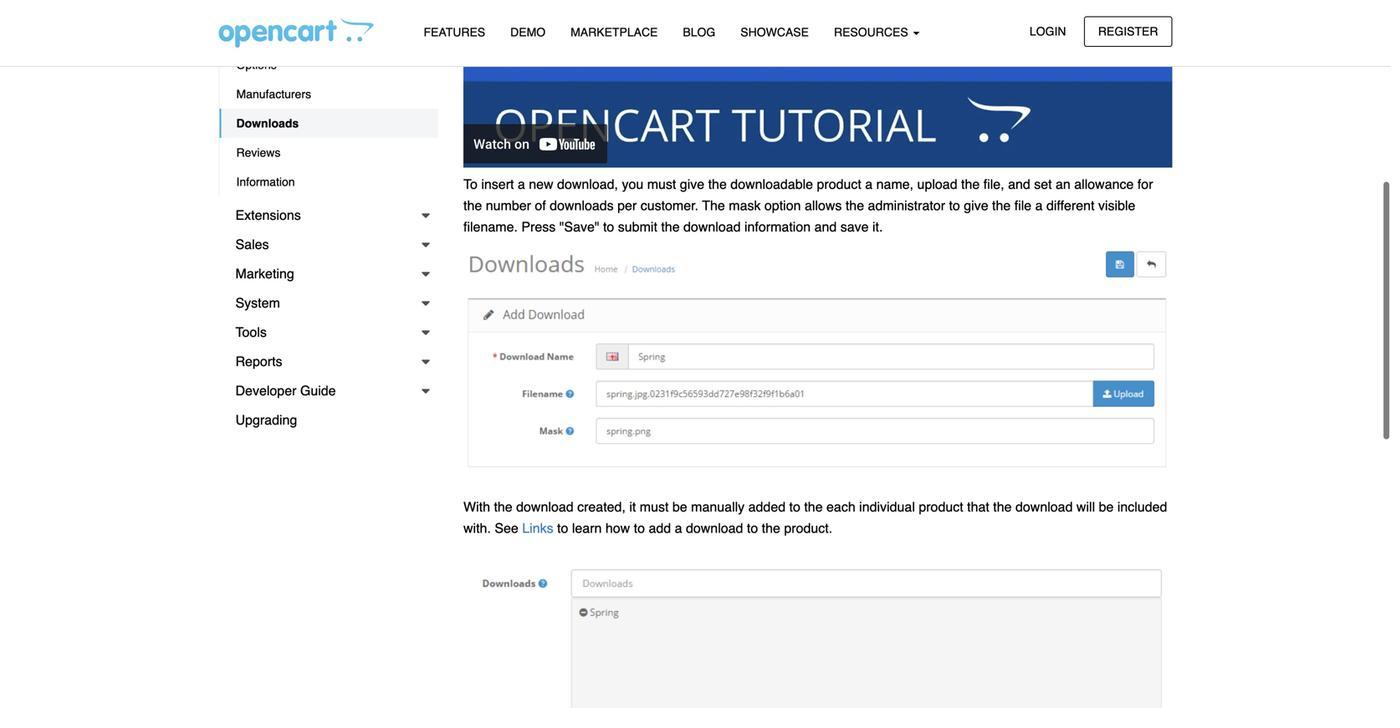 Task type: describe. For each thing, give the bounding box(es) containing it.
options
[[236, 58, 277, 72]]

attributes link
[[220, 21, 439, 50]]

login link
[[1016, 16, 1081, 47]]

file,
[[984, 177, 1005, 192]]

opencart - open source shopping cart solution image
[[219, 18, 374, 48]]

blog link
[[671, 18, 728, 47]]

resources
[[834, 26, 912, 39]]

downloads link
[[220, 109, 439, 138]]

it
[[630, 500, 636, 515]]

each
[[827, 500, 856, 515]]

individual
[[860, 500, 916, 515]]

learn
[[572, 521, 602, 536]]

download up links link
[[517, 500, 574, 515]]

set
[[1035, 177, 1053, 192]]

the down to in the top of the page
[[464, 198, 482, 213]]

filename.
[[464, 219, 518, 235]]

for
[[1138, 177, 1154, 192]]

features
[[424, 26, 486, 39]]

option
[[765, 198, 801, 213]]

tools link
[[219, 318, 439, 347]]

to
[[464, 177, 478, 192]]

a left new
[[518, 177, 525, 192]]

information
[[745, 219, 811, 235]]

manually
[[691, 500, 745, 515]]

an
[[1056, 177, 1071, 192]]

to left add
[[634, 521, 645, 536]]

must inside "with the download created, it must be manually added to the each individual product that the download will be included with. see"
[[640, 500, 669, 515]]

manufacturers
[[236, 87, 311, 101]]

a left name,
[[866, 177, 873, 192]]

download left will
[[1016, 500, 1073, 515]]

developer guide
[[236, 383, 336, 399]]

insert
[[482, 177, 514, 192]]

see
[[495, 521, 519, 536]]

download inside to insert a new download, you must give the downloadable product a name, upload the file, and set an allowance for the number of downloads per customer. the mask option allows the administrator to give the file a different visible filename. press "save" to submit the download information and save it.
[[684, 219, 741, 235]]

attributes
[[236, 29, 286, 42]]

a right file
[[1036, 198, 1043, 213]]

the up product.
[[805, 500, 823, 515]]

new
[[529, 177, 554, 192]]

manufacturers link
[[220, 80, 439, 109]]

login
[[1030, 25, 1067, 38]]

demo link
[[498, 18, 558, 47]]

allowance
[[1075, 177, 1134, 192]]

links
[[522, 521, 554, 536]]

1 be from the left
[[673, 500, 688, 515]]

links link
[[522, 521, 557, 536]]

customer.
[[641, 198, 699, 213]]

of
[[535, 198, 546, 213]]

developer guide link
[[219, 377, 439, 406]]

the up "save"
[[846, 198, 865, 213]]

register link
[[1085, 16, 1173, 47]]

showcase link
[[728, 18, 822, 47]]

product.
[[785, 521, 833, 536]]

the up see at the bottom of page
[[494, 500, 513, 515]]

with.
[[464, 521, 491, 536]]

information
[[236, 175, 295, 189]]

submit
[[618, 219, 658, 235]]

information link
[[220, 167, 439, 197]]

the
[[703, 198, 725, 213]]

downloadable
[[731, 177, 814, 192]]

system link
[[219, 289, 439, 318]]

upgrading
[[236, 413, 297, 428]]

add
[[649, 521, 671, 536]]

included
[[1118, 500, 1168, 515]]

allows
[[805, 198, 842, 213]]

download,
[[557, 177, 619, 192]]

will
[[1077, 500, 1096, 515]]

developer
[[236, 383, 297, 399]]

2 be from the left
[[1099, 500, 1114, 515]]

file
[[1015, 198, 1032, 213]]

guide
[[300, 383, 336, 399]]

features link
[[411, 18, 498, 47]]

tools
[[236, 325, 267, 340]]

demo
[[511, 26, 546, 39]]

the up 'the'
[[709, 177, 727, 192]]

extensions link
[[219, 201, 439, 230]]

resources link
[[822, 18, 933, 47]]

to left submit
[[603, 219, 615, 235]]

marketing link
[[219, 259, 439, 289]]

the left file
[[993, 198, 1011, 213]]

reports link
[[219, 347, 439, 377]]

downloads product image
[[464, 550, 1173, 709]]

0 vertical spatial and
[[1009, 177, 1031, 192]]

1 horizontal spatial give
[[964, 198, 989, 213]]

how
[[606, 521, 630, 536]]



Task type: locate. For each thing, give the bounding box(es) containing it.
the
[[709, 177, 727, 192], [962, 177, 980, 192], [464, 198, 482, 213], [846, 198, 865, 213], [993, 198, 1011, 213], [661, 219, 680, 235], [494, 500, 513, 515], [805, 500, 823, 515], [994, 500, 1012, 515], [762, 521, 781, 536]]

0 vertical spatial must
[[648, 177, 677, 192]]

created,
[[578, 500, 626, 515]]

product left that
[[919, 500, 964, 515]]

and down allows on the top right of page
[[815, 219, 837, 235]]

extensions
[[236, 208, 301, 223]]

links to learn how to add a download to the product.
[[522, 521, 833, 536]]

name,
[[877, 177, 914, 192]]

1 vertical spatial product
[[919, 500, 964, 515]]

downloads
[[236, 117, 299, 130]]

0 horizontal spatial give
[[680, 177, 705, 192]]

give down file,
[[964, 198, 989, 213]]

that
[[968, 500, 990, 515]]

1 horizontal spatial and
[[1009, 177, 1031, 192]]

reviews
[[236, 146, 281, 159]]

per
[[618, 198, 637, 213]]

the down customer.
[[661, 219, 680, 235]]

options link
[[220, 50, 439, 80]]

to up product.
[[790, 500, 801, 515]]

0 horizontal spatial be
[[673, 500, 688, 515]]

product
[[817, 177, 862, 192], [919, 500, 964, 515]]

upload
[[918, 177, 958, 192]]

downloads
[[550, 198, 614, 213]]

be up links to learn how to add a download to the product.
[[673, 500, 688, 515]]

to insert a new download, you must give the downloadable product a name, upload the file, and set an allowance for the number of downloads per customer. the mask option allows the administrator to give the file a different visible filename. press "save" to submit the download information and save it.
[[464, 177, 1154, 235]]

give
[[680, 177, 705, 192], [964, 198, 989, 213]]

0 vertical spatial product
[[817, 177, 862, 192]]

and
[[1009, 177, 1031, 192], [815, 219, 837, 235]]

number
[[486, 198, 531, 213]]

save
[[841, 219, 869, 235]]

must up customer.
[[648, 177, 677, 192]]

to inside "with the download created, it must be manually added to the each individual product that the download will be included with. see"
[[790, 500, 801, 515]]

marketing
[[236, 266, 294, 282]]

system
[[236, 295, 280, 311]]

download
[[684, 219, 741, 235], [517, 500, 574, 515], [1016, 500, 1073, 515], [686, 521, 744, 536]]

sales
[[236, 237, 269, 252]]

download down manually
[[686, 521, 744, 536]]

to left learn
[[557, 521, 569, 536]]

to
[[950, 198, 961, 213], [603, 219, 615, 235], [790, 500, 801, 515], [557, 521, 569, 536], [634, 521, 645, 536], [747, 521, 758, 536]]

with the download created, it must be manually added to the each individual product that the download will be included with. see
[[464, 500, 1168, 536]]

1 vertical spatial must
[[640, 500, 669, 515]]

press
[[522, 219, 556, 235]]

mask
[[729, 198, 761, 213]]

administrator
[[868, 198, 946, 213]]

be right will
[[1099, 500, 1114, 515]]

reports
[[236, 354, 282, 370]]

0 horizontal spatial and
[[815, 219, 837, 235]]

to down upload
[[950, 198, 961, 213]]

must inside to insert a new download, you must give the downloadable product a name, upload the file, and set an allowance for the number of downloads per customer. the mask option allows the administrator to give the file a different visible filename. press "save" to submit the download information and save it.
[[648, 177, 677, 192]]

you
[[622, 177, 644, 192]]

0 horizontal spatial product
[[817, 177, 862, 192]]

product inside "with the download created, it must be manually added to the each individual product that the download will be included with. see"
[[919, 500, 964, 515]]

with
[[464, 500, 490, 515]]

product up allows on the top right of page
[[817, 177, 862, 192]]

a
[[518, 177, 525, 192], [866, 177, 873, 192], [1036, 198, 1043, 213], [675, 521, 683, 536]]

different
[[1047, 198, 1095, 213]]

be
[[673, 500, 688, 515], [1099, 500, 1114, 515]]

the down the added
[[762, 521, 781, 536]]

register
[[1099, 25, 1159, 38]]

blog
[[683, 26, 716, 39]]

must right it at the bottom of the page
[[640, 500, 669, 515]]

"save"
[[560, 219, 600, 235]]

reviews link
[[220, 138, 439, 167]]

visible
[[1099, 198, 1136, 213]]

1 vertical spatial and
[[815, 219, 837, 235]]

1 horizontal spatial product
[[919, 500, 964, 515]]

downlaod spring image
[[464, 248, 1173, 486]]

1 horizontal spatial be
[[1099, 500, 1114, 515]]

added
[[749, 500, 786, 515]]

1 vertical spatial give
[[964, 198, 989, 213]]

the left file,
[[962, 177, 980, 192]]

marketplace
[[571, 26, 658, 39]]

marketplace link
[[558, 18, 671, 47]]

and up file
[[1009, 177, 1031, 192]]

product inside to insert a new download, you must give the downloadable product a name, upload the file, and set an allowance for the number of downloads per customer. the mask option allows the administrator to give the file a different visible filename. press "save" to submit the download information and save it.
[[817, 177, 862, 192]]

0 vertical spatial give
[[680, 177, 705, 192]]

a right add
[[675, 521, 683, 536]]

the right that
[[994, 500, 1012, 515]]

it.
[[873, 219, 883, 235]]

showcase
[[741, 26, 809, 39]]

to down the added
[[747, 521, 758, 536]]

upgrading link
[[219, 406, 439, 435]]

download down 'the'
[[684, 219, 741, 235]]

give up 'the'
[[680, 177, 705, 192]]

sales link
[[219, 230, 439, 259]]



Task type: vqa. For each thing, say whether or not it's contained in the screenshot.
sub-
no



